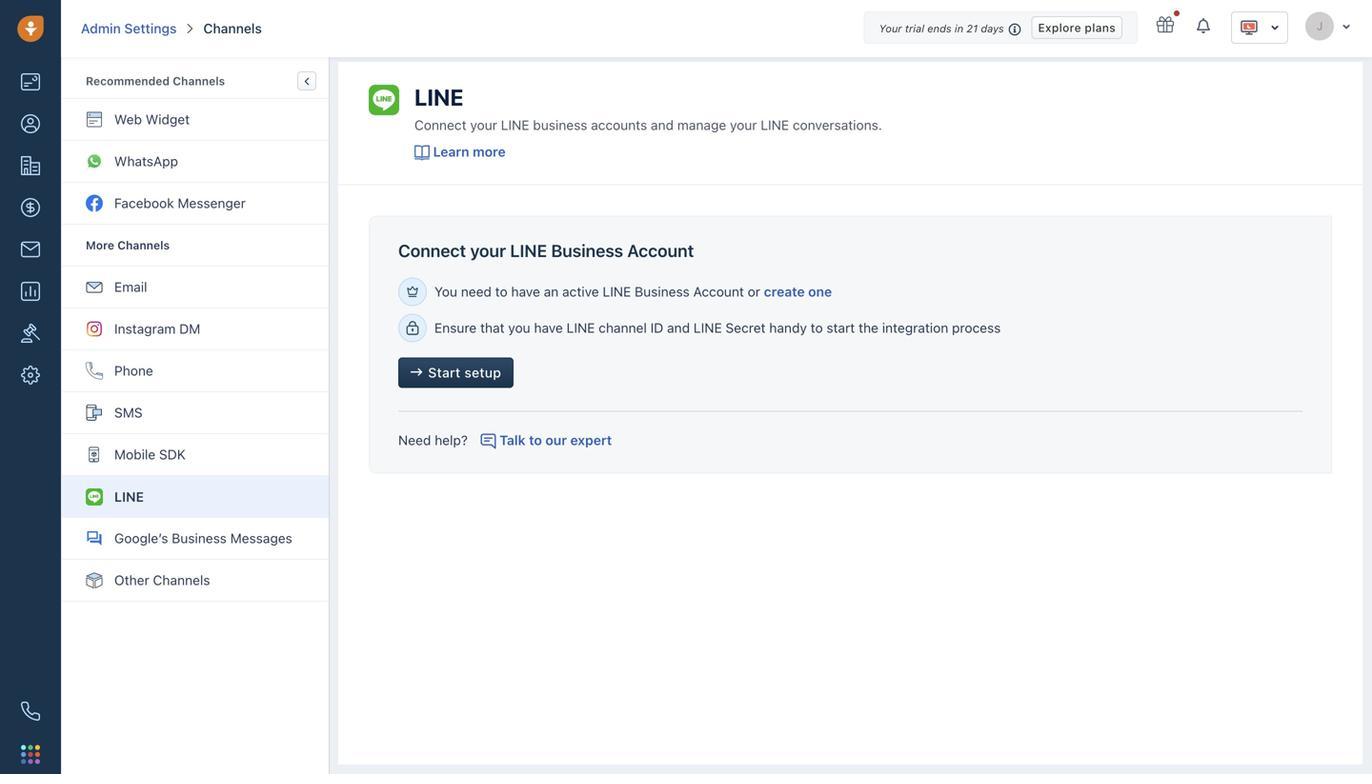 Task type: locate. For each thing, give the bounding box(es) containing it.
days
[[981, 22, 1004, 35]]

to right the need
[[495, 284, 508, 300]]

channel icon image for phone
[[86, 363, 103, 380]]

8 channel icon image from the top
[[86, 446, 103, 464]]

your up more
[[470, 117, 497, 133]]

accounts
[[591, 117, 647, 133]]

line
[[415, 84, 464, 111], [501, 117, 529, 133], [761, 117, 789, 133], [510, 241, 547, 261], [603, 284, 631, 300], [567, 320, 595, 336], [694, 320, 722, 336], [114, 489, 144, 505]]

chat icon image
[[481, 434, 496, 449]]

to
[[495, 284, 508, 300], [811, 320, 823, 336], [529, 433, 542, 448]]

icon image for you need to have an active line business account or
[[405, 284, 420, 300]]

channel icon image inside the facebook messenger link
[[86, 195, 103, 212]]

channels up 'web widget' link on the left top of page
[[173, 74, 225, 88]]

channel icon image for instagram dm
[[86, 321, 103, 338]]

handy
[[769, 320, 807, 336]]

icon image for ensure that you have line channel id and line secret handy to start the integration process
[[405, 321, 420, 336]]

1 vertical spatial to
[[811, 320, 823, 336]]

and
[[651, 117, 674, 133], [667, 320, 690, 336]]

help?
[[435, 433, 468, 448]]

other channels link
[[62, 560, 329, 602]]

talk to our expert button
[[481, 433, 612, 449]]

channel icon image inside 'instagram dm' link
[[86, 321, 103, 338]]

ic_arrow_down image
[[1342, 21, 1351, 32]]

need
[[398, 433, 431, 448]]

connect up you
[[398, 241, 466, 261]]

create one link
[[764, 284, 832, 300]]

ic_arrow_down image
[[1270, 21, 1280, 34]]

line left secret
[[694, 320, 722, 336]]

an
[[544, 284, 559, 300]]

1 icon image from the top
[[405, 284, 420, 300]]

channel icon image for web widget
[[86, 111, 103, 128]]

setup
[[464, 365, 501, 381]]

channel icon image inside the mobile sdk link
[[86, 446, 103, 464]]

0 vertical spatial and
[[651, 117, 674, 133]]

6 channel icon image from the top
[[86, 363, 103, 380]]

mobile sdk link
[[62, 435, 329, 476]]

icon image left ensure at the left top
[[405, 321, 420, 336]]

to left the start
[[811, 320, 823, 336]]

1 vertical spatial icon image
[[405, 321, 420, 336]]

channel icon image inside other channels link
[[86, 572, 103, 589]]

business down line link
[[172, 531, 227, 547]]

11 channel icon image from the top
[[86, 572, 103, 589]]

2 vertical spatial channels
[[153, 573, 210, 588]]

talk to our expert
[[500, 433, 612, 448]]

channel icon image inside email link
[[86, 279, 103, 296]]

4 channel icon image from the top
[[86, 279, 103, 296]]

facebook
[[114, 195, 174, 211]]

9 channel icon image from the top
[[86, 489, 103, 506]]

7 channel icon image from the top
[[86, 405, 103, 422]]

have
[[511, 284, 540, 300], [534, 320, 563, 336]]

3 channel icon image from the top
[[86, 195, 103, 212]]

account left or
[[693, 284, 744, 300]]

channel icon image inside 'web widget' link
[[86, 111, 103, 128]]

0 vertical spatial channels
[[203, 20, 262, 36]]

channel icon image inside phone link
[[86, 363, 103, 380]]

0 vertical spatial connect
[[415, 117, 467, 133]]

1 vertical spatial business
[[635, 284, 690, 300]]

or
[[748, 284, 760, 300]]

10 channel icon image from the top
[[86, 530, 103, 547]]

need help?
[[398, 433, 468, 448]]

active
[[562, 284, 599, 300]]

learn more image
[[415, 145, 430, 161]]

properties image
[[21, 324, 40, 343]]

2 vertical spatial to
[[529, 433, 542, 448]]

0 vertical spatial to
[[495, 284, 508, 300]]

instagram dm link
[[62, 309, 329, 351]]

in
[[955, 22, 964, 35]]

ic_info_icon image
[[1009, 21, 1022, 37]]

line right line icon on the top
[[415, 84, 464, 111]]

channel icon image inside whatsapp link
[[86, 153, 103, 170]]

instagram
[[114, 321, 176, 337]]

process
[[952, 320, 1001, 336]]

learn
[[433, 144, 469, 160]]

business up the id
[[635, 284, 690, 300]]

1 horizontal spatial to
[[529, 433, 542, 448]]

2 icon image from the top
[[405, 321, 420, 336]]

id
[[651, 320, 664, 336]]

0 horizontal spatial business
[[172, 531, 227, 547]]

secret
[[726, 320, 766, 336]]

business up active
[[551, 241, 623, 261]]

mobile
[[114, 447, 156, 463]]

channels down google's business messages link
[[153, 573, 210, 588]]

account up 'you need to have an active line business account or create one'
[[627, 241, 694, 261]]

channel icon image for email
[[86, 279, 103, 296]]

integration
[[882, 320, 948, 336]]

angle left image
[[304, 74, 309, 88]]

channels right the settings
[[203, 20, 262, 36]]

google's business messages
[[114, 531, 292, 547]]

icon image left you
[[405, 284, 420, 300]]

recommended channels
[[86, 74, 225, 88]]

connect up 'learn'
[[415, 117, 467, 133]]

icon image
[[405, 284, 420, 300], [405, 321, 420, 336]]

have right you
[[534, 320, 563, 336]]

connect your line business account
[[398, 241, 694, 261]]

0 horizontal spatial to
[[495, 284, 508, 300]]

admin settings
[[81, 20, 177, 36]]

learn more
[[433, 144, 506, 160]]

channel
[[599, 320, 647, 336]]

start
[[428, 365, 461, 381]]

have left an
[[511, 284, 540, 300]]

line left the conversations. on the right top
[[761, 117, 789, 133]]

1 vertical spatial connect
[[398, 241, 466, 261]]

learn more link
[[415, 142, 506, 161]]

5 channel icon image from the top
[[86, 321, 103, 338]]

web
[[114, 111, 142, 127]]

channel icon image inside google's business messages link
[[86, 530, 103, 547]]

channel icon image for line
[[86, 489, 103, 506]]

0 vertical spatial icon image
[[405, 284, 420, 300]]

other channels
[[114, 573, 210, 588]]

channel icon image inside sms link
[[86, 405, 103, 422]]

1 channel icon image from the top
[[86, 111, 103, 128]]

account
[[627, 241, 694, 261], [693, 284, 744, 300]]

2 channel icon image from the top
[[86, 153, 103, 170]]

create
[[764, 284, 805, 300]]

channel icon image
[[86, 111, 103, 128], [86, 153, 103, 170], [86, 195, 103, 212], [86, 279, 103, 296], [86, 321, 103, 338], [86, 363, 103, 380], [86, 405, 103, 422], [86, 446, 103, 464], [86, 489, 103, 506], [86, 530, 103, 547], [86, 572, 103, 589]]

your right manage
[[730, 117, 757, 133]]

more
[[473, 144, 506, 160]]

1 vertical spatial have
[[534, 320, 563, 336]]

you
[[508, 320, 530, 336]]

1 horizontal spatial business
[[551, 241, 623, 261]]

and left manage
[[651, 117, 674, 133]]

start setup button
[[398, 358, 514, 388]]

connect
[[415, 117, 467, 133], [398, 241, 466, 261]]

line up an
[[510, 241, 547, 261]]

and right the id
[[667, 320, 690, 336]]

0 vertical spatial business
[[551, 241, 623, 261]]

channel icon image for other channels
[[86, 572, 103, 589]]

channel icon image inside line link
[[86, 489, 103, 506]]

need
[[461, 284, 492, 300]]

1 vertical spatial channels
[[173, 74, 225, 88]]

your
[[470, 117, 497, 133], [730, 117, 757, 133], [470, 241, 506, 261]]

line icon image
[[369, 85, 399, 115]]

to left our
[[529, 433, 542, 448]]

your
[[879, 22, 902, 35]]

channels
[[203, 20, 262, 36], [173, 74, 225, 88], [153, 573, 210, 588]]

0 vertical spatial have
[[511, 284, 540, 300]]

and inside line connect your line business accounts and manage your line conversations.
[[651, 117, 674, 133]]

our
[[546, 433, 567, 448]]

phone image
[[21, 702, 40, 721]]

widget
[[146, 111, 190, 127]]

business
[[551, 241, 623, 261], [635, 284, 690, 300], [172, 531, 227, 547]]



Task type: describe. For each thing, give the bounding box(es) containing it.
email
[[114, 279, 147, 295]]

ensure that you have line channel id and line secret handy to start the integration process
[[435, 320, 1001, 336]]

freshworks switcher image
[[21, 745, 40, 765]]

admin
[[81, 20, 121, 36]]

your up the need
[[470, 241, 506, 261]]

settings
[[124, 20, 177, 36]]

explore plans button
[[1032, 16, 1123, 39]]

ensure
[[435, 320, 477, 336]]

messages
[[230, 531, 292, 547]]

channel icon image for whatsapp
[[86, 153, 103, 170]]

2 vertical spatial business
[[172, 531, 227, 547]]

missing translation "unavailable" for locale "en-us" image
[[1240, 18, 1259, 37]]

explore
[[1038, 21, 1081, 34]]

whatsapp link
[[62, 141, 329, 183]]

1 vertical spatial account
[[693, 284, 744, 300]]

mobile sdk
[[114, 447, 186, 463]]

bell regular image
[[1197, 17, 1212, 35]]

messenger
[[178, 195, 246, 211]]

channel icon image for facebook messenger
[[86, 195, 103, 212]]

channel icon image for sms
[[86, 405, 103, 422]]

2 horizontal spatial to
[[811, 320, 823, 336]]

instagram dm
[[114, 321, 200, 337]]

dm
[[179, 321, 200, 337]]

ends
[[927, 22, 952, 35]]

have for line
[[534, 320, 563, 336]]

phone element
[[11, 693, 50, 731]]

sms link
[[62, 393, 329, 435]]

to inside button
[[529, 433, 542, 448]]

21
[[967, 22, 978, 35]]

explore plans
[[1038, 21, 1116, 34]]

web widget
[[114, 111, 190, 127]]

phone link
[[62, 351, 329, 393]]

channel icon image for mobile sdk
[[86, 446, 103, 464]]

your trial ends in 21 days
[[879, 22, 1004, 35]]

facebook messenger link
[[62, 183, 329, 225]]

channel icon image for google's business messages
[[86, 530, 103, 547]]

line up more
[[501, 117, 529, 133]]

have for an
[[511, 284, 540, 300]]

you
[[435, 284, 457, 300]]

line right active
[[603, 284, 631, 300]]

0 vertical spatial account
[[627, 241, 694, 261]]

google's
[[114, 531, 168, 547]]

the
[[859, 320, 879, 336]]

1 vertical spatial and
[[667, 320, 690, 336]]

that
[[480, 320, 505, 336]]

one
[[808, 284, 832, 300]]

start
[[827, 320, 855, 336]]

facebook messenger
[[114, 195, 246, 211]]

recommended
[[86, 74, 170, 88]]

expert
[[570, 433, 612, 448]]

line link
[[62, 476, 329, 518]]

whatsapp
[[114, 153, 178, 169]]

long arrow right regular image
[[411, 365, 424, 381]]

sdk
[[159, 447, 186, 463]]

conversations.
[[793, 117, 882, 133]]

web widget link
[[62, 99, 329, 141]]

sms
[[114, 405, 143, 421]]

line down mobile
[[114, 489, 144, 505]]

line down active
[[567, 320, 595, 336]]

connect inside line connect your line business accounts and manage your line conversations.
[[415, 117, 467, 133]]

manage
[[677, 117, 726, 133]]

admin settings link
[[81, 19, 177, 38]]

channels for recommended channels
[[173, 74, 225, 88]]

start setup
[[428, 365, 501, 381]]

you need to have an active line business account or create one
[[435, 284, 832, 300]]

google's business messages link
[[62, 518, 329, 560]]

business
[[533, 117, 587, 133]]

other
[[114, 573, 149, 588]]

phone
[[114, 363, 153, 379]]

channels for other channels
[[153, 573, 210, 588]]

email link
[[62, 267, 329, 309]]

plans
[[1085, 21, 1116, 34]]

talk
[[500, 433, 526, 448]]

trial
[[905, 22, 924, 35]]

line connect your line business accounts and manage your line conversations.
[[415, 84, 882, 133]]

2 horizontal spatial business
[[635, 284, 690, 300]]



Task type: vqa. For each thing, say whether or not it's contained in the screenshot.
fourth 'Manage' from the top
no



